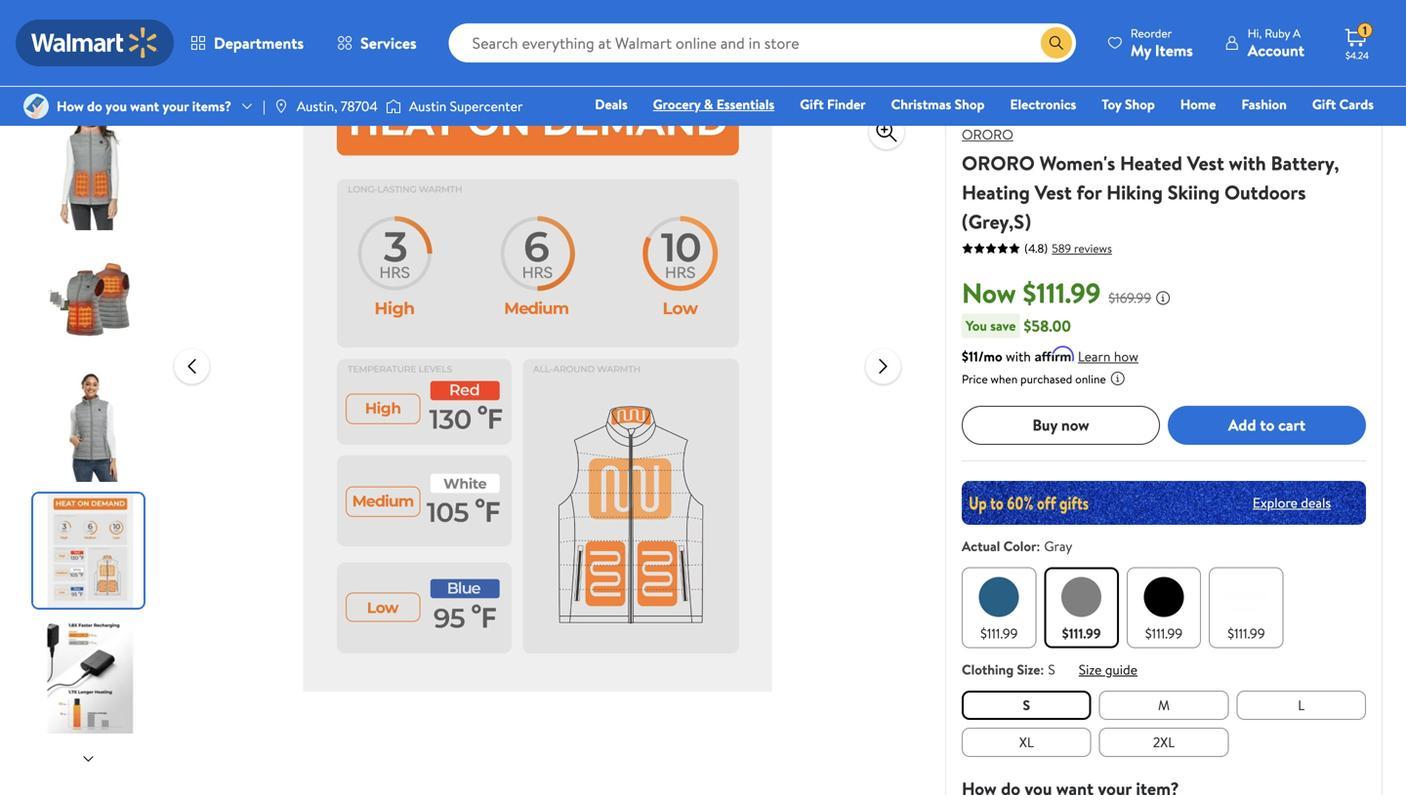 Task type: describe. For each thing, give the bounding box(es) containing it.
0 vertical spatial vest
[[1187, 149, 1224, 177]]

walmart+ link
[[1307, 121, 1383, 142]]

78704
[[341, 97, 378, 116]]

christmas shop link
[[882, 94, 994, 115]]

: for color
[[1036, 537, 1040, 556]]

actual
[[962, 537, 1000, 556]]

christmas
[[891, 95, 951, 114]]

fashion
[[1242, 95, 1287, 114]]

up to sixty percent off deals. shop now. image
[[962, 481, 1366, 525]]

color
[[1004, 537, 1036, 556]]

actual color : gray
[[962, 537, 1073, 556]]

ororo women's heated vest with battery, heating vest for hiking skiing outdoors (grey,s) - image 5 of 12 image
[[33, 620, 147, 734]]

ororo link
[[962, 125, 1013, 144]]

search icon image
[[1049, 35, 1064, 51]]

: for size
[[1040, 660, 1044, 679]]

clothing
[[962, 660, 1014, 679]]

toy
[[1102, 95, 1122, 114]]

grocery & essentials link
[[644, 94, 783, 115]]

one
[[1224, 122, 1254, 141]]

0 vertical spatial s
[[1048, 660, 1055, 679]]

1 $111.99 button from the left
[[962, 568, 1036, 649]]

gift finder
[[800, 95, 866, 114]]

$111.99 up l button
[[1228, 624, 1265, 643]]

 image for austin supercenter
[[386, 97, 401, 116]]

grocery & essentials
[[653, 95, 775, 114]]

$11/mo with
[[962, 347, 1031, 366]]

outdoors
[[1225, 179, 1306, 206]]

previous media item image
[[180, 355, 204, 378]]

gift for finder
[[800, 95, 824, 114]]

$111.99 up $58.00
[[1023, 274, 1101, 312]]

next media item image
[[872, 355, 895, 378]]

gift cards registry
[[1149, 95, 1374, 141]]

(4.8) 589 reviews
[[1024, 240, 1112, 257]]

gift for cards
[[1312, 95, 1336, 114]]

next image image
[[81, 752, 96, 768]]

ororo ororo women's heated vest with battery, heating vest for hiking skiing outdoors (grey,s)
[[962, 125, 1339, 235]]

when
[[991, 371, 1018, 387]]

0 horizontal spatial vest
[[1035, 179, 1072, 206]]

hi,
[[1248, 25, 1262, 42]]

seller
[[1042, 96, 1069, 112]]

ruby
[[1265, 25, 1290, 42]]

2xl button
[[1099, 728, 1229, 758]]

add to cart button
[[1168, 406, 1366, 445]]

Search search field
[[449, 23, 1076, 62]]

add to cart
[[1228, 415, 1306, 436]]

debit
[[1257, 122, 1290, 141]]

buy
[[1032, 415, 1058, 436]]

legal information image
[[1110, 371, 1126, 386]]

battery,
[[1271, 149, 1339, 177]]

heated
[[1120, 149, 1183, 177]]

purchased
[[1021, 371, 1072, 387]]

best
[[1016, 96, 1039, 112]]

size guide button
[[1079, 660, 1138, 679]]

reviews
[[1074, 240, 1112, 257]]

grocery
[[653, 95, 701, 114]]

$111.99 up m
[[1145, 624, 1183, 643]]

for
[[1077, 179, 1102, 206]]

guide
[[1105, 660, 1138, 679]]

price when purchased online
[[962, 371, 1106, 387]]

ad disclaimer and feedback image
[[1367, 7, 1383, 22]]

learn more about strikethrough prices image
[[1155, 290, 1171, 306]]

walmart+
[[1316, 122, 1374, 141]]

you save $58.00
[[966, 315, 1071, 337]]

deal
[[970, 96, 993, 112]]

one debit link
[[1216, 121, 1299, 142]]

589
[[1052, 240, 1071, 257]]

clothing size : s
[[962, 660, 1055, 679]]

&
[[704, 95, 713, 114]]

best seller
[[1016, 96, 1069, 112]]

buy now
[[1032, 415, 1089, 436]]

deals link
[[586, 94, 636, 115]]

learn
[[1078, 347, 1111, 366]]

$58.00
[[1024, 315, 1071, 337]]

ororo women's heated vest with battery, heating vest for hiking skiing outdoors (grey,s) - image 1 of 12 image
[[33, 116, 147, 230]]

a
[[1293, 25, 1301, 42]]

affirm image
[[1035, 346, 1074, 362]]

fashion link
[[1233, 94, 1296, 115]]

how
[[1114, 347, 1139, 366]]

ororo women's heated vest with battery, heating vest for hiking skiing outdoors (grey,s) image
[[225, 67, 850, 692]]

price
[[962, 371, 988, 387]]

ororo women's heated vest with battery, heating vest for hiking skiing outdoors (grey,s) - image 2 of 12 image
[[33, 242, 147, 356]]

1
[[1363, 22, 1367, 39]]

 image for how do you want your items?
[[23, 94, 49, 119]]

with inside ororo ororo women's heated vest with battery, heating vest for hiking skiing outdoors (grey,s)
[[1229, 149, 1266, 177]]

you
[[966, 316, 987, 335]]

2 ororo from the top
[[962, 149, 1035, 177]]

xl button
[[962, 728, 1091, 758]]

m button
[[1099, 691, 1229, 720]]

toy shop link
[[1093, 94, 1164, 115]]

do
[[87, 97, 102, 116]]

my
[[1131, 40, 1151, 61]]

1 size from the left
[[1017, 660, 1040, 679]]

s inside button
[[1023, 696, 1030, 715]]

sponsored
[[1310, 6, 1363, 23]]

electronics link
[[1001, 94, 1085, 115]]

now
[[962, 274, 1016, 312]]

buy now button
[[962, 406, 1160, 445]]

you
[[106, 97, 127, 116]]



Task type: locate. For each thing, give the bounding box(es) containing it.
$169.99
[[1109, 289, 1151, 308]]

gift left "finder"
[[800, 95, 824, 114]]

shop
[[955, 95, 985, 114], [1125, 95, 1155, 114]]

ororo
[[962, 125, 1013, 144], [962, 149, 1035, 177]]

gift left cards at the top right
[[1312, 95, 1336, 114]]

women's
[[1040, 149, 1115, 177]]

with up when
[[1006, 347, 1031, 366]]

 image left how
[[23, 94, 49, 119]]

: left "gray"
[[1036, 537, 1040, 556]]

$111.99 up size guide "button"
[[1062, 624, 1101, 643]]

walmart image
[[31, 27, 158, 59]]

0 vertical spatial ororo
[[962, 125, 1013, 144]]

0 vertical spatial :
[[1036, 537, 1040, 556]]

1 shop from the left
[[955, 95, 985, 114]]

explore deals link
[[1245, 486, 1339, 520]]

items?
[[192, 97, 231, 116]]

save
[[990, 316, 1016, 335]]

 image
[[23, 94, 49, 119], [386, 97, 401, 116]]

how do you want your items?
[[57, 97, 231, 116]]

to
[[1260, 415, 1275, 436]]

2 gift from the left
[[1312, 95, 1336, 114]]

finder
[[827, 95, 866, 114]]

1 ororo from the top
[[962, 125, 1013, 144]]

s up xl
[[1023, 696, 1030, 715]]

1 vertical spatial :
[[1040, 660, 1044, 679]]

want
[[130, 97, 159, 116]]

ororo women's heated vest with battery, heating vest for hiking skiing outdoors (grey,s) - image 4 of 12 image
[[33, 494, 147, 608]]

departments button
[[174, 20, 320, 66]]

austin supercenter
[[409, 97, 523, 116]]

0 horizontal spatial gift
[[800, 95, 824, 114]]

cards
[[1339, 95, 1374, 114]]

hi, ruby a account
[[1248, 25, 1305, 61]]

|
[[263, 97, 265, 116]]

:
[[1036, 537, 1040, 556], [1040, 660, 1044, 679]]

size left guide
[[1079, 660, 1102, 679]]

(4.8)
[[1024, 240, 1048, 257]]

austin,
[[297, 97, 337, 116]]

$111.99 up clothing size : s
[[980, 624, 1018, 643]]

shop right toy
[[1125, 95, 1155, 114]]

now
[[1061, 415, 1089, 436]]

0 vertical spatial with
[[1229, 149, 1266, 177]]

589 reviews link
[[1048, 240, 1112, 257]]

supercenter
[[450, 97, 523, 116]]

add to favorites list, ororo women's heated vest with battery, heating vest for hiking skiing outdoors (grey,s) image
[[875, 77, 898, 101]]

clothing size list
[[958, 687, 1370, 761]]

learn how
[[1078, 347, 1139, 366]]

ororo up heating
[[962, 149, 1035, 177]]

1 vertical spatial vest
[[1035, 179, 1072, 206]]

1 horizontal spatial s
[[1048, 660, 1055, 679]]

your
[[162, 97, 189, 116]]

1 horizontal spatial gift
[[1312, 95, 1336, 114]]

shop for christmas shop
[[955, 95, 985, 114]]

essentials
[[716, 95, 775, 114]]

vest left for
[[1035, 179, 1072, 206]]

shop up ororo link
[[955, 95, 985, 114]]

home link
[[1172, 94, 1225, 115]]

0 horizontal spatial size
[[1017, 660, 1040, 679]]

1 horizontal spatial  image
[[386, 97, 401, 116]]

austin
[[409, 97, 447, 116]]

2 $111.99 button from the left
[[1044, 568, 1119, 649]]

$111.99 button
[[962, 568, 1036, 649], [1044, 568, 1119, 649], [1127, 568, 1201, 649], [1209, 568, 1284, 649]]

home
[[1180, 95, 1216, 114]]

1 vertical spatial s
[[1023, 696, 1030, 715]]

skiing
[[1168, 179, 1220, 206]]

one debit
[[1224, 122, 1290, 141]]

zoom image modal image
[[875, 120, 898, 144]]

2 shop from the left
[[1125, 95, 1155, 114]]

: up 's' button
[[1040, 660, 1044, 679]]

s button
[[962, 691, 1091, 720]]

0 horizontal spatial shop
[[955, 95, 985, 114]]

deals
[[1301, 494, 1331, 513]]

1 vertical spatial ororo
[[962, 149, 1035, 177]]

christmas shop
[[891, 95, 985, 114]]

gift
[[800, 95, 824, 114], [1312, 95, 1336, 114]]

vest up the skiing
[[1187, 149, 1224, 177]]

4 $111.99 button from the left
[[1209, 568, 1284, 649]]

$11/mo
[[962, 347, 1002, 366]]

gift inside gift finder link
[[800, 95, 824, 114]]

now $111.99
[[962, 274, 1101, 312]]

$4.24
[[1346, 49, 1369, 62]]

gift inside gift cards registry
[[1312, 95, 1336, 114]]

shop for toy shop
[[1125, 95, 1155, 114]]

0 horizontal spatial  image
[[23, 94, 49, 119]]

 image right 78704
[[386, 97, 401, 116]]

l button
[[1237, 691, 1366, 720]]

vest
[[1187, 149, 1224, 177], [1035, 179, 1072, 206]]

size guide
[[1079, 660, 1138, 679]]

explore
[[1253, 494, 1298, 513]]

services
[[360, 32, 417, 54]]

(grey,s)
[[962, 208, 1031, 235]]

1 horizontal spatial shop
[[1125, 95, 1155, 114]]

size up 's' button
[[1017, 660, 1040, 679]]

 image
[[273, 99, 289, 114]]

austin, 78704
[[297, 97, 378, 116]]

gift finder link
[[791, 94, 875, 115]]

how
[[57, 97, 84, 116]]

1 vertical spatial with
[[1006, 347, 1031, 366]]

s
[[1048, 660, 1055, 679], [1023, 696, 1030, 715]]

account
[[1248, 40, 1305, 61]]

ororo down the deal
[[962, 125, 1013, 144]]

2 size from the left
[[1079, 660, 1102, 679]]

add
[[1228, 415, 1256, 436]]

1 horizontal spatial vest
[[1187, 149, 1224, 177]]

actual color list
[[958, 564, 1370, 653]]

with down one
[[1229, 149, 1266, 177]]

items
[[1155, 40, 1193, 61]]

3 $111.99 button from the left
[[1127, 568, 1201, 649]]

learn how button
[[1078, 346, 1139, 367]]

1 horizontal spatial size
[[1079, 660, 1102, 679]]

online
[[1075, 371, 1106, 387]]

departments
[[214, 32, 304, 54]]

1 gift from the left
[[800, 95, 824, 114]]

heating
[[962, 179, 1030, 206]]

gray
[[1044, 537, 1073, 556]]

size
[[1017, 660, 1040, 679], [1079, 660, 1102, 679]]

s up 's' button
[[1048, 660, 1055, 679]]

ororo women's heated vest with battery, heating vest for hiking skiing outdoors (grey,s) - image 3 of 12 image
[[33, 368, 147, 482]]

Walmart Site-Wide search field
[[449, 23, 1076, 62]]

0 horizontal spatial with
[[1006, 347, 1031, 366]]

0 horizontal spatial s
[[1023, 696, 1030, 715]]

with
[[1229, 149, 1266, 177], [1006, 347, 1031, 366]]

m
[[1158, 696, 1170, 715]]

1 horizontal spatial with
[[1229, 149, 1266, 177]]

2xl
[[1153, 733, 1175, 752]]



Task type: vqa. For each thing, say whether or not it's contained in the screenshot.
Vest
yes



